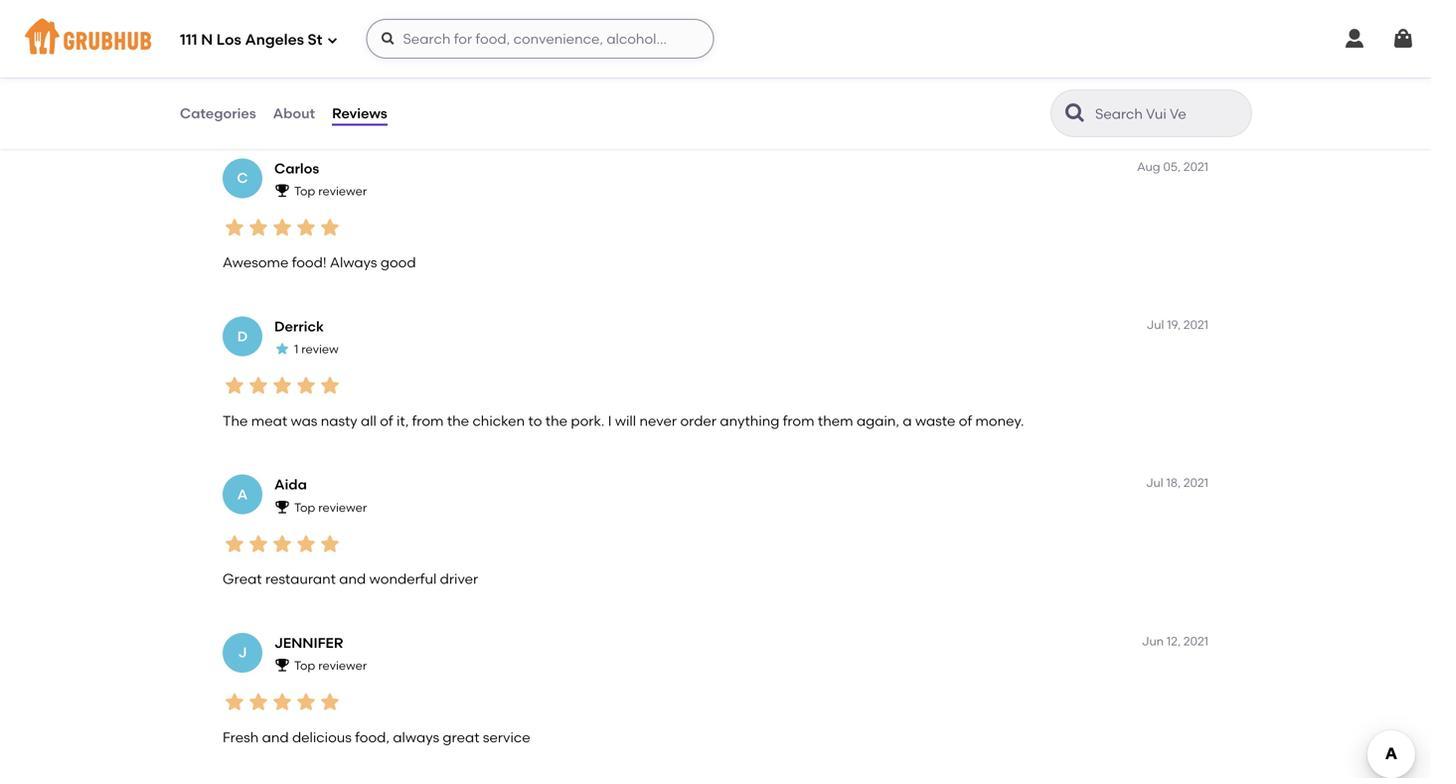 Task type: locate. For each thing, give the bounding box(es) containing it.
top reviewer for and
[[294, 500, 367, 515]]

service
[[483, 729, 530, 746]]

anything
[[720, 412, 780, 429]]

top for service,
[[294, 26, 315, 40]]

again,
[[857, 412, 899, 429]]

19,
[[1167, 318, 1181, 332]]

the
[[447, 412, 469, 429], [545, 412, 567, 429]]

4 trophy icon image from the top
[[274, 657, 290, 673]]

1 svg image from the left
[[1343, 27, 1367, 51]]

good
[[381, 254, 416, 271]]

delivery
[[341, 96, 393, 113], [526, 96, 578, 113]]

0 horizontal spatial of
[[380, 412, 393, 429]]

awesome food! always good
[[223, 254, 416, 271]]

main navigation navigation
[[0, 0, 1431, 78]]

top down aida
[[294, 500, 315, 515]]

1 top reviewer from the top
[[294, 26, 367, 40]]

search icon image
[[1063, 101, 1087, 125]]

of
[[509, 96, 522, 113], [380, 412, 393, 429], [959, 412, 972, 429]]

1
[[294, 342, 298, 356]]

2 top reviewer from the top
[[294, 184, 367, 198]]

2 horizontal spatial of
[[959, 412, 972, 429]]

driver left respectful
[[396, 96, 435, 113]]

jul left 18,
[[1146, 476, 1163, 490]]

reviews
[[332, 105, 387, 122]]

2 svg image from the left
[[1391, 27, 1415, 51]]

delivery left 'options'
[[526, 96, 578, 113]]

reviewer up great restaurant and wonderful driver
[[318, 500, 367, 515]]

0 horizontal spatial and
[[262, 729, 289, 746]]

order
[[680, 412, 717, 429]]

1 reviewer from the top
[[318, 26, 367, 40]]

3 2021 from the top
[[1184, 476, 1209, 490]]

0 horizontal spatial from
[[412, 412, 444, 429]]

star icon image
[[223, 57, 246, 81], [246, 57, 270, 81], [270, 57, 294, 81], [294, 57, 318, 81], [318, 57, 342, 81], [223, 216, 246, 239], [246, 216, 270, 239], [270, 216, 294, 239], [294, 216, 318, 239], [318, 216, 342, 239], [274, 341, 290, 357], [223, 374, 246, 398], [246, 374, 270, 398], [270, 374, 294, 398], [294, 374, 318, 398], [318, 374, 342, 398], [223, 532, 246, 556], [246, 532, 270, 556], [270, 532, 294, 556], [294, 532, 318, 556], [318, 532, 342, 556], [223, 690, 246, 714], [246, 690, 270, 714], [270, 690, 294, 714], [294, 690, 318, 714], [318, 690, 342, 714]]

service,
[[286, 96, 338, 113]]

2021 for great restaurant and wonderful driver
[[1184, 476, 1209, 490]]

delivery right service, at the left top of page
[[341, 96, 393, 113]]

from left them
[[783, 412, 815, 429]]

carlos
[[274, 160, 319, 177]]

3 top from the top
[[294, 500, 315, 515]]

fresh and delicious food, always great service
[[223, 729, 530, 746]]

reviewer right 'angeles'
[[318, 26, 367, 40]]

trophy icon image for food!
[[274, 182, 290, 198]]

top reviewer for delicious
[[294, 658, 367, 673]]

reviews button
[[331, 78, 388, 149]]

1 horizontal spatial of
[[509, 96, 522, 113]]

2021 right '12,'
[[1184, 634, 1209, 648]]

reviewer for and
[[318, 500, 367, 515]]

0 horizontal spatial delivery
[[341, 96, 393, 113]]

food,
[[355, 729, 390, 746]]

2021 for the meat was nasty all of it, from the chicken to the pork. i will never order anything from them again, a waste of money.
[[1184, 318, 1209, 332]]

1 horizontal spatial from
[[783, 412, 815, 429]]

the right 'to'
[[545, 412, 567, 429]]

reviewer for delicious
[[318, 658, 367, 673]]

top up service, at the left top of page
[[294, 26, 315, 40]]

pork.
[[571, 412, 605, 429]]

1 2021 from the top
[[1184, 159, 1209, 174]]

jul left the 19,
[[1147, 318, 1164, 332]]

1 trophy icon image from the top
[[274, 24, 290, 40]]

trophy icon image down jennifer
[[274, 657, 290, 673]]

n
[[201, 31, 213, 49]]

aug
[[1137, 159, 1160, 174]]

them
[[818, 412, 853, 429]]

excellent
[[223, 96, 283, 113]]

3 top reviewer from the top
[[294, 500, 367, 515]]

jennifer
[[274, 634, 343, 651]]

2 trophy icon image from the top
[[274, 182, 290, 198]]

4 reviewer from the top
[[318, 658, 367, 673]]

top reviewer down jennifer
[[294, 658, 367, 673]]

1 top from the top
[[294, 26, 315, 40]]

and left wonderful
[[339, 571, 366, 587]]

0 horizontal spatial driver
[[396, 96, 435, 113]]

was
[[291, 412, 317, 429]]

1 horizontal spatial delivery
[[526, 96, 578, 113]]

2 jul from the top
[[1146, 476, 1163, 490]]

reviewer down carlos
[[318, 184, 367, 198]]

chicken
[[473, 412, 525, 429]]

top reviewer
[[294, 26, 367, 40], [294, 184, 367, 198], [294, 500, 367, 515], [294, 658, 367, 673]]

trophy icon image left 'st' at the left top of page
[[274, 24, 290, 40]]

0 vertical spatial jul
[[1147, 318, 1164, 332]]

2021
[[1184, 159, 1209, 174], [1184, 318, 1209, 332], [1184, 476, 1209, 490], [1184, 634, 1209, 648]]

top reviewer down aida
[[294, 500, 367, 515]]

svg image
[[1343, 27, 1367, 51], [1391, 27, 1415, 51]]

it,
[[397, 412, 409, 429]]

svg image
[[380, 31, 396, 47], [326, 34, 338, 46]]

3 reviewer from the top
[[318, 500, 367, 515]]

4 top reviewer from the top
[[294, 658, 367, 673]]

food!
[[292, 254, 327, 271]]

jul
[[1147, 318, 1164, 332], [1146, 476, 1163, 490]]

0 vertical spatial driver
[[396, 96, 435, 113]]

categories button
[[179, 78, 257, 149]]

top
[[294, 26, 315, 40], [294, 184, 315, 198], [294, 500, 315, 515], [294, 658, 315, 673]]

top reviewer up service, at the left top of page
[[294, 26, 367, 40]]

derrick
[[274, 318, 324, 335]]

and
[[339, 571, 366, 587], [262, 729, 289, 746]]

waste
[[915, 412, 955, 429]]

1 horizontal spatial and
[[339, 571, 366, 587]]

2021 right 05, on the top of the page
[[1184, 159, 1209, 174]]

j
[[238, 644, 247, 661]]

2 2021 from the top
[[1184, 318, 1209, 332]]

the meat was nasty all of it, from the chicken to the pork. i will never order anything from them again, a waste of money.
[[223, 412, 1024, 429]]

2 reviewer from the top
[[318, 184, 367, 198]]

great
[[223, 571, 262, 587]]

Search Vui Ve search field
[[1093, 104, 1245, 123]]

top down carlos
[[294, 184, 315, 198]]

0 horizontal spatial the
[[447, 412, 469, 429]]

of for all
[[380, 412, 393, 429]]

st
[[308, 31, 322, 49]]

trophy icon image down aida
[[274, 499, 290, 515]]

from right the it,
[[412, 412, 444, 429]]

1 jul from the top
[[1147, 318, 1164, 332]]

of for respectful
[[509, 96, 522, 113]]

driver right wonderful
[[440, 571, 478, 587]]

reviewer
[[318, 26, 367, 40], [318, 184, 367, 198], [318, 500, 367, 515], [318, 658, 367, 673]]

top for food!
[[294, 184, 315, 198]]

1 vertical spatial driver
[[440, 571, 478, 587]]

top reviewer down carlos
[[294, 184, 367, 198]]

jul for the meat was nasty all of it, from the chicken to the pork. i will never order anything from them again, a waste of money.
[[1147, 318, 1164, 332]]

2021 right 18,
[[1184, 476, 1209, 490]]

3 trophy icon image from the top
[[274, 499, 290, 515]]

driver
[[396, 96, 435, 113], [440, 571, 478, 587]]

2021 right the 19,
[[1184, 318, 1209, 332]]

1 review
[[294, 342, 339, 356]]

awesome
[[223, 254, 289, 271]]

of right the waste
[[959, 412, 972, 429]]

2 from from the left
[[783, 412, 815, 429]]

0 horizontal spatial svg image
[[1343, 27, 1367, 51]]

05,
[[1163, 159, 1181, 174]]

1 horizontal spatial svg image
[[1391, 27, 1415, 51]]

111
[[180, 31, 197, 49]]

1 horizontal spatial the
[[545, 412, 567, 429]]

the left chicken
[[447, 412, 469, 429]]

Search for food, convenience, alcohol... search field
[[366, 19, 714, 59]]

from
[[412, 412, 444, 429], [783, 412, 815, 429]]

trophy icon image
[[274, 24, 290, 40], [274, 182, 290, 198], [274, 499, 290, 515], [274, 657, 290, 673]]

c
[[237, 170, 248, 187]]

money.
[[975, 412, 1024, 429]]

2 top from the top
[[294, 184, 315, 198]]

4 top from the top
[[294, 658, 315, 673]]

trophy icon image down carlos
[[274, 182, 290, 198]]

and right fresh
[[262, 729, 289, 746]]

restaurant
[[265, 571, 336, 587]]

reviewer down jennifer
[[318, 658, 367, 673]]

of right respectful
[[509, 96, 522, 113]]

of left the it,
[[380, 412, 393, 429]]

4 2021 from the top
[[1184, 634, 1209, 648]]

top down jennifer
[[294, 658, 315, 673]]

angeles
[[245, 31, 304, 49]]

1 vertical spatial jul
[[1146, 476, 1163, 490]]



Task type: describe. For each thing, give the bounding box(es) containing it.
top for and
[[294, 658, 315, 673]]

fresh
[[223, 729, 259, 746]]

reviewer for always
[[318, 184, 367, 198]]

jul 18, 2021
[[1146, 476, 1209, 490]]

about
[[273, 105, 315, 122]]

never
[[639, 412, 677, 429]]

2 the from the left
[[545, 412, 567, 429]]

meat
[[251, 412, 287, 429]]

aug 05, 2021
[[1137, 159, 1209, 174]]

los
[[216, 31, 241, 49]]

all
[[361, 412, 377, 429]]

top reviewer for always
[[294, 184, 367, 198]]

2021 for fresh and delicious food, always great service
[[1184, 634, 1209, 648]]

jul for great restaurant and wonderful driver
[[1146, 476, 1163, 490]]

aida
[[274, 476, 307, 493]]

i
[[608, 412, 612, 429]]

jun
[[1142, 634, 1164, 648]]

2 delivery from the left
[[526, 96, 578, 113]]

always
[[393, 729, 439, 746]]

d
[[237, 328, 248, 345]]

delicious
[[292, 729, 352, 746]]

1 horizontal spatial svg image
[[380, 31, 396, 47]]

trophy icon image for service,
[[274, 24, 290, 40]]

trophy icon image for and
[[274, 657, 290, 673]]

jun 12, 2021
[[1142, 634, 1209, 648]]

respectful
[[438, 96, 506, 113]]

the
[[223, 412, 248, 429]]

review
[[301, 342, 339, 356]]

great
[[443, 729, 480, 746]]

nasty
[[321, 412, 357, 429]]

2021 for awesome food! always good
[[1184, 159, 1209, 174]]

great restaurant and wonderful driver
[[223, 571, 478, 587]]

reviewer for delivery
[[318, 26, 367, 40]]

wonderful
[[369, 571, 437, 587]]

always
[[330, 254, 377, 271]]

a
[[903, 412, 912, 429]]

excellent service, delivery driver respectful of delivery options
[[223, 96, 631, 113]]

1 the from the left
[[447, 412, 469, 429]]

1 horizontal spatial driver
[[440, 571, 478, 587]]

to
[[528, 412, 542, 429]]

1 from from the left
[[412, 412, 444, 429]]

jul 19, 2021
[[1147, 318, 1209, 332]]

top reviewer for delivery
[[294, 26, 367, 40]]

a
[[237, 486, 248, 503]]

categories
[[180, 105, 256, 122]]

12,
[[1167, 634, 1181, 648]]

0 vertical spatial and
[[339, 571, 366, 587]]

18,
[[1166, 476, 1181, 490]]

top for restaurant
[[294, 500, 315, 515]]

will
[[615, 412, 636, 429]]

111 n los angeles st
[[180, 31, 322, 49]]

about button
[[272, 78, 316, 149]]

trophy icon image for restaurant
[[274, 499, 290, 515]]

1 vertical spatial and
[[262, 729, 289, 746]]

1 delivery from the left
[[341, 96, 393, 113]]

options
[[581, 96, 631, 113]]

0 horizontal spatial svg image
[[326, 34, 338, 46]]



Task type: vqa. For each thing, say whether or not it's contained in the screenshot.
blend associated with Sandwich
no



